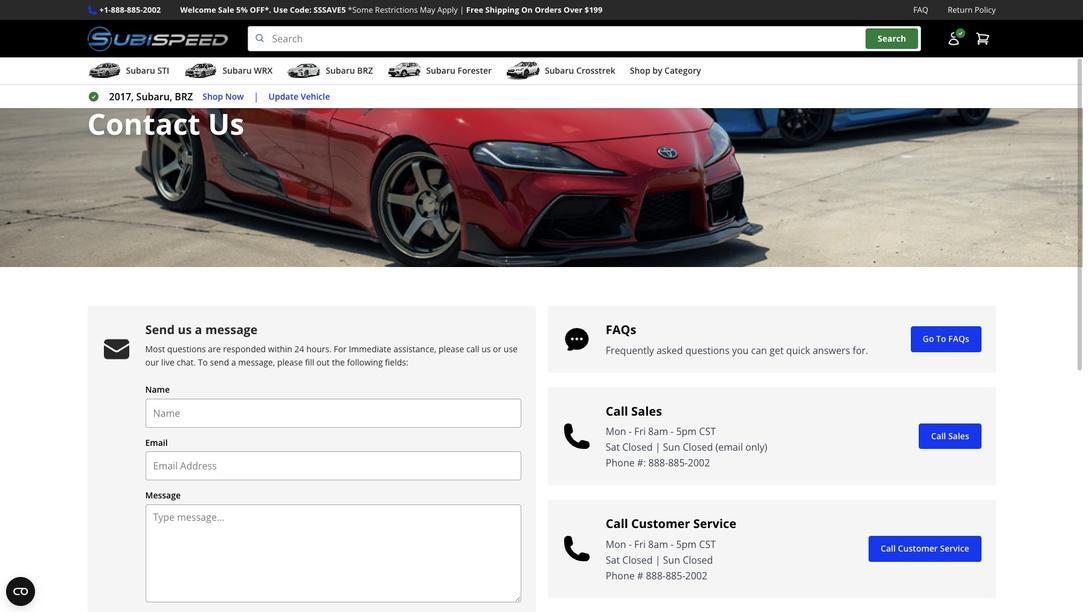 Task type: describe. For each thing, give the bounding box(es) containing it.
0 vertical spatial 885-
[[127, 4, 143, 15]]

assistance,
[[394, 343, 437, 355]]

sun inside call customer service mon - fri 8am - 5pm cst sat closed | sun closed phone # 888-885-2002
[[663, 553, 681, 567]]

may
[[420, 4, 436, 15]]

Name text field
[[145, 399, 522, 428]]

a subaru wrx thumbnail image image
[[184, 62, 218, 80]]

cst inside call customer service mon - fri 8am - 5pm cst sat closed | sun closed phone # 888-885-2002
[[700, 538, 716, 551]]

shipping
[[486, 4, 520, 15]]

subaru for subaru sti
[[126, 65, 155, 76]]

$199
[[585, 4, 603, 15]]

to inside go to faqs link
[[937, 333, 947, 345]]

subispeed logo image
[[87, 26, 228, 51]]

1 horizontal spatial a
[[231, 357, 236, 368]]

sun inside the call sales mon - fri 8am - 5pm cst sat closed | sun closed (email only) phone #: 888-885-2002
[[663, 441, 681, 454]]

vehicle
[[301, 91, 330, 102]]

update
[[269, 91, 299, 102]]

subaru wrx
[[223, 65, 273, 76]]

call sales
[[932, 430, 970, 442]]

message
[[145, 490, 181, 501]]

*some restrictions may apply | free shipping on orders over $199
[[348, 4, 603, 15]]

+1-888-885-2002 link
[[99, 4, 161, 16]]

our
[[145, 357, 159, 368]]

message,
[[238, 357, 275, 368]]

forester
[[458, 65, 492, 76]]

go
[[923, 333, 935, 345]]

responded
[[223, 343, 266, 355]]

category
[[665, 65, 702, 76]]

mon inside call customer service mon - fri 8am - 5pm cst sat closed | sun closed phone # 888-885-2002
[[606, 538, 627, 551]]

phone inside call customer service mon - fri 8am - 5pm cst sat closed | sun closed phone # 888-885-2002
[[606, 569, 635, 582]]

update vehicle
[[269, 91, 330, 102]]

8am inside call customer service mon - fri 8am - 5pm cst sat closed | sun closed phone # 888-885-2002
[[649, 538, 669, 551]]

are
[[208, 343, 221, 355]]

2017, subaru, brz
[[109, 90, 193, 103]]

subaru crosstrek button
[[507, 60, 616, 84]]

search input field
[[248, 26, 922, 51]]

most
[[145, 343, 165, 355]]

a subaru crosstrek thumbnail image image
[[507, 62, 540, 80]]

a subaru brz thumbnail image image
[[287, 62, 321, 80]]

8am inside the call sales mon - fri 8am - 5pm cst sat closed | sun closed (email only) phone #: 888-885-2002
[[649, 425, 669, 438]]

questions inside faqs frequently asked questions you can get quick answers for.
[[686, 344, 730, 357]]

return
[[948, 4, 973, 15]]

1 vertical spatial brz
[[175, 90, 193, 103]]

subaru sti button
[[87, 60, 169, 84]]

wrx
[[254, 65, 273, 76]]

shop for shop by category
[[630, 65, 651, 76]]

subaru brz
[[326, 65, 373, 76]]

0 horizontal spatial please
[[277, 357, 303, 368]]

return policy link
[[948, 4, 996, 16]]

within
[[268, 343, 292, 355]]

call customer service
[[881, 543, 970, 554]]

shop by category
[[630, 65, 702, 76]]

subaru wrx button
[[184, 60, 273, 84]]

open widget image
[[6, 577, 35, 606]]

sat inside the call sales mon - fri 8am - 5pm cst sat closed | sun closed (email only) phone #: 888-885-2002
[[606, 441, 620, 454]]

shop now
[[203, 91, 244, 102]]

subaru crosstrek
[[545, 65, 616, 76]]

restrictions
[[375, 4, 418, 15]]

5%
[[236, 4, 248, 15]]

frequently
[[606, 344, 655, 357]]

send us a message most questions are responded within 24 hours. for immediate assistance, please call us or use our live chat. to send a message, please fill out the following fields:
[[145, 322, 518, 368]]

0 vertical spatial a
[[195, 322, 202, 338]]

the
[[332, 357, 345, 368]]

subaru for subaru brz
[[326, 65, 355, 76]]

email
[[145, 437, 168, 448]]

1 horizontal spatial us
[[482, 343, 491, 355]]

+1-
[[99, 4, 111, 15]]

customer for call customer service
[[899, 543, 939, 554]]

sti
[[157, 65, 169, 76]]

#
[[638, 569, 644, 582]]

cst inside the call sales mon - fri 8am - 5pm cst sat closed | sun closed (email only) phone #: 888-885-2002
[[700, 425, 716, 438]]

faq
[[914, 4, 929, 15]]

fill
[[305, 357, 314, 368]]

by
[[653, 65, 663, 76]]

shop now link
[[203, 90, 244, 104]]

885- inside the call sales mon - fri 8am - 5pm cst sat closed | sun closed (email only) phone #: 888-885-2002
[[669, 456, 688, 470]]

| inside the call sales mon - fri 8am - 5pm cst sat closed | sun closed (email only) phone #: 888-885-2002
[[656, 441, 661, 454]]

1 horizontal spatial faqs
[[949, 333, 970, 345]]

call customer service mon - fri 8am - 5pm cst sat closed | sun closed phone # 888-885-2002
[[606, 516, 737, 582]]

+1-888-885-2002
[[99, 4, 161, 15]]

live
[[161, 357, 175, 368]]

asked
[[657, 344, 683, 357]]

immediate
[[349, 343, 392, 355]]

or
[[493, 343, 502, 355]]

contact
[[87, 104, 201, 143]]

#:
[[638, 456, 646, 470]]

5pm inside call customer service mon - fri 8am - 5pm cst sat closed | sun closed phone # 888-885-2002
[[677, 538, 697, 551]]

0 vertical spatial 888-
[[111, 4, 127, 15]]

call for call customer service mon - fri 8am - 5pm cst sat closed | sun closed phone # 888-885-2002
[[606, 516, 629, 532]]

can
[[752, 344, 768, 357]]

5pm inside the call sales mon - fri 8am - 5pm cst sat closed | sun closed (email only) phone #: 888-885-2002
[[677, 425, 697, 438]]

name
[[145, 384, 170, 395]]

faq link
[[914, 4, 929, 16]]

1 horizontal spatial please
[[439, 343, 464, 355]]

call sales mon - fri 8am - 5pm cst sat closed | sun closed (email only) phone #: 888-885-2002
[[606, 403, 768, 470]]

search
[[878, 33, 907, 44]]

sales for call sales
[[949, 430, 970, 442]]

only)
[[746, 441, 768, 454]]

go to faqs
[[923, 333, 970, 345]]

faqs frequently asked questions you can get quick answers for.
[[606, 322, 869, 357]]

send
[[145, 322, 175, 338]]

update vehicle button
[[269, 90, 330, 104]]

answers
[[813, 344, 851, 357]]

orders
[[535, 4, 562, 15]]

fri inside the call sales mon - fri 8am - 5pm cst sat closed | sun closed (email only) phone #: 888-885-2002
[[635, 425, 646, 438]]

return policy
[[948, 4, 996, 15]]

crosstrek
[[577, 65, 616, 76]]

use
[[273, 4, 288, 15]]

subaru,
[[136, 90, 172, 103]]

hours.
[[307, 343, 332, 355]]

brz inside dropdown button
[[357, 65, 373, 76]]

you
[[733, 344, 749, 357]]



Task type: locate. For each thing, give the bounding box(es) containing it.
Message text field
[[145, 505, 522, 602]]

us
[[178, 322, 192, 338], [482, 343, 491, 355]]

use
[[504, 343, 518, 355]]

8am
[[649, 425, 669, 438], [649, 538, 669, 551]]

0 horizontal spatial questions
[[167, 343, 206, 355]]

free
[[467, 4, 484, 15]]

welcome
[[180, 4, 216, 15]]

subaru for subaru crosstrek
[[545, 65, 574, 76]]

please down 24
[[277, 357, 303, 368]]

2 phone from the top
[[606, 569, 635, 582]]

0 vertical spatial customer
[[632, 516, 691, 532]]

2002 right #:
[[688, 456, 710, 470]]

1 vertical spatial fri
[[635, 538, 646, 551]]

0 vertical spatial us
[[178, 322, 192, 338]]

sales inside the call sales mon - fri 8am - 5pm cst sat closed | sun closed (email only) phone #: 888-885-2002
[[632, 403, 663, 419]]

subaru forester button
[[388, 60, 492, 84]]

call customer service link
[[869, 536, 982, 562]]

us left or
[[482, 343, 491, 355]]

2002
[[143, 4, 161, 15], [688, 456, 710, 470], [686, 569, 708, 582]]

sat inside call customer service mon - fri 8am - 5pm cst sat closed | sun closed phone # 888-885-2002
[[606, 553, 620, 567]]

1 horizontal spatial sales
[[949, 430, 970, 442]]

2002 inside call customer service mon - fri 8am - 5pm cst sat closed | sun closed phone # 888-885-2002
[[686, 569, 708, 582]]

phone left the #
[[606, 569, 635, 582]]

2 vertical spatial 888-
[[646, 569, 666, 582]]

0 vertical spatial fri
[[635, 425, 646, 438]]

fri
[[635, 425, 646, 438], [635, 538, 646, 551]]

0 vertical spatial sun
[[663, 441, 681, 454]]

888- right #:
[[649, 456, 669, 470]]

1 mon from the top
[[606, 425, 627, 438]]

call sales link
[[920, 423, 982, 449]]

0 horizontal spatial service
[[694, 516, 737, 532]]

Email text field
[[145, 452, 522, 481]]

closed
[[623, 441, 653, 454], [683, 441, 713, 454], [623, 553, 653, 567], [683, 553, 713, 567]]

1 vertical spatial 8am
[[649, 538, 669, 551]]

1 fri from the top
[[635, 425, 646, 438]]

subaru inside subaru forester dropdown button
[[426, 65, 456, 76]]

0 vertical spatial cst
[[700, 425, 716, 438]]

888- up subispeed logo
[[111, 4, 127, 15]]

1 vertical spatial a
[[231, 357, 236, 368]]

subaru left crosstrek
[[545, 65, 574, 76]]

1 vertical spatial sales
[[949, 430, 970, 442]]

call inside the call sales mon - fri 8am - 5pm cst sat closed | sun closed (email only) phone #: 888-885-2002
[[606, 403, 629, 419]]

questions left you
[[686, 344, 730, 357]]

1 vertical spatial phone
[[606, 569, 635, 582]]

questions up chat. in the bottom left of the page
[[167, 343, 206, 355]]

2002 inside +1-888-885-2002 link
[[143, 4, 161, 15]]

code:
[[290, 4, 312, 15]]

fri up #:
[[635, 425, 646, 438]]

1 vertical spatial shop
[[203, 91, 223, 102]]

off*.
[[250, 4, 271, 15]]

4 subaru from the left
[[426, 65, 456, 76]]

subaru up now
[[223, 65, 252, 76]]

1 horizontal spatial shop
[[630, 65, 651, 76]]

2 sat from the top
[[606, 553, 620, 567]]

1 subaru from the left
[[126, 65, 155, 76]]

885- right +1-
[[127, 4, 143, 15]]

2 sun from the top
[[663, 553, 681, 567]]

1 vertical spatial mon
[[606, 538, 627, 551]]

0 vertical spatial brz
[[357, 65, 373, 76]]

1 vertical spatial customer
[[899, 543, 939, 554]]

customer
[[632, 516, 691, 532], [899, 543, 939, 554]]

0 horizontal spatial customer
[[632, 516, 691, 532]]

1 horizontal spatial questions
[[686, 344, 730, 357]]

to right go
[[937, 333, 947, 345]]

1 vertical spatial please
[[277, 357, 303, 368]]

phone
[[606, 456, 635, 470], [606, 569, 635, 582]]

get
[[770, 344, 784, 357]]

a subaru sti thumbnail image image
[[87, 62, 121, 80]]

service for call customer service
[[941, 543, 970, 554]]

customer inside call customer service mon - fri 8am - 5pm cst sat closed | sun closed phone # 888-885-2002
[[632, 516, 691, 532]]

2002 right the #
[[686, 569, 708, 582]]

1 vertical spatial sat
[[606, 553, 620, 567]]

apply
[[438, 4, 458, 15]]

to
[[937, 333, 947, 345], [198, 357, 208, 368]]

faqs up the frequently
[[606, 322, 637, 338]]

subaru
[[126, 65, 155, 76], [223, 65, 252, 76], [326, 65, 355, 76], [426, 65, 456, 76], [545, 65, 574, 76]]

phone inside the call sales mon - fri 8am - 5pm cst sat closed | sun closed (email only) phone #: 888-885-2002
[[606, 456, 635, 470]]

fields:
[[385, 357, 409, 368]]

faqs right go
[[949, 333, 970, 345]]

2017,
[[109, 90, 134, 103]]

5pm
[[677, 425, 697, 438], [677, 538, 697, 551]]

0 vertical spatial 8am
[[649, 425, 669, 438]]

subaru sti
[[126, 65, 169, 76]]

button image
[[947, 32, 961, 46]]

fri inside call customer service mon - fri 8am - 5pm cst sat closed | sun closed phone # 888-885-2002
[[635, 538, 646, 551]]

0 vertical spatial phone
[[606, 456, 635, 470]]

please left the call
[[439, 343, 464, 355]]

1 vertical spatial 2002
[[688, 456, 710, 470]]

0 vertical spatial sat
[[606, 441, 620, 454]]

885- inside call customer service mon - fri 8am - 5pm cst sat closed | sun closed phone # 888-885-2002
[[666, 569, 686, 582]]

0 horizontal spatial brz
[[175, 90, 193, 103]]

1 horizontal spatial brz
[[357, 65, 373, 76]]

quick
[[787, 344, 811, 357]]

1 vertical spatial 5pm
[[677, 538, 697, 551]]

shop left by
[[630, 65, 651, 76]]

welcome sale 5% off*. use code: sssave5
[[180, 4, 346, 15]]

1 cst from the top
[[700, 425, 716, 438]]

service inside call customer service mon - fri 8am - 5pm cst sat closed | sun closed phone # 888-885-2002
[[694, 516, 737, 532]]

1 5pm from the top
[[677, 425, 697, 438]]

on
[[522, 4, 533, 15]]

2 vertical spatial 885-
[[666, 569, 686, 582]]

subaru inside "subaru brz" dropdown button
[[326, 65, 355, 76]]

a left message
[[195, 322, 202, 338]]

0 horizontal spatial shop
[[203, 91, 223, 102]]

a right 'send'
[[231, 357, 236, 368]]

faqs
[[606, 322, 637, 338], [949, 333, 970, 345]]

to inside "send us a message most questions are responded within 24 hours. for immediate assistance, please call us or use our live chat. to send a message, please fill out the following fields:"
[[198, 357, 208, 368]]

1 8am from the top
[[649, 425, 669, 438]]

subaru left sti
[[126, 65, 155, 76]]

following
[[347, 357, 383, 368]]

2 cst from the top
[[700, 538, 716, 551]]

sssave5
[[314, 4, 346, 15]]

888-
[[111, 4, 127, 15], [649, 456, 669, 470], [646, 569, 666, 582]]

0 vertical spatial sales
[[632, 403, 663, 419]]

1 horizontal spatial service
[[941, 543, 970, 554]]

subaru brz button
[[287, 60, 373, 84]]

1 sat from the top
[[606, 441, 620, 454]]

0 horizontal spatial sales
[[632, 403, 663, 419]]

2 8am from the top
[[649, 538, 669, 551]]

subaru left forester
[[426, 65, 456, 76]]

24
[[295, 343, 304, 355]]

2 vertical spatial 2002
[[686, 569, 708, 582]]

0 vertical spatial 2002
[[143, 4, 161, 15]]

brz right subaru,
[[175, 90, 193, 103]]

1 horizontal spatial customer
[[899, 543, 939, 554]]

customer for call customer service mon - fri 8am - 5pm cst sat closed | sun closed phone # 888-885-2002
[[632, 516, 691, 532]]

0 horizontal spatial a
[[195, 322, 202, 338]]

shop for shop now
[[203, 91, 223, 102]]

1 vertical spatial us
[[482, 343, 491, 355]]

885- right the #
[[666, 569, 686, 582]]

sales for call sales mon - fri 8am - 5pm cst sat closed | sun closed (email only) phone #: 888-885-2002
[[632, 403, 663, 419]]

885- right #:
[[669, 456, 688, 470]]

to left 'send'
[[198, 357, 208, 368]]

phone left #:
[[606, 456, 635, 470]]

subaru up vehicle
[[326, 65, 355, 76]]

service for call customer service mon - fri 8am - 5pm cst sat closed | sun closed phone # 888-885-2002
[[694, 516, 737, 532]]

brz left "a subaru forester thumbnail image"
[[357, 65, 373, 76]]

subaru inside dropdown button
[[223, 65, 252, 76]]

call for call sales mon - fri 8am - 5pm cst sat closed | sun closed (email only) phone #: 888-885-2002
[[606, 403, 629, 419]]

questions
[[167, 343, 206, 355], [686, 344, 730, 357]]

888- right the #
[[646, 569, 666, 582]]

mon
[[606, 425, 627, 438], [606, 538, 627, 551]]

subaru inside subaru crosstrek dropdown button
[[545, 65, 574, 76]]

0 horizontal spatial us
[[178, 322, 192, 338]]

subaru forester
[[426, 65, 492, 76]]

0 horizontal spatial to
[[198, 357, 208, 368]]

1 vertical spatial 888-
[[649, 456, 669, 470]]

faqs inside faqs frequently asked questions you can get quick answers for.
[[606, 322, 637, 338]]

sale
[[218, 4, 234, 15]]

go to faqs link
[[911, 326, 982, 352]]

0 vertical spatial shop
[[630, 65, 651, 76]]

0 vertical spatial to
[[937, 333, 947, 345]]

1 sun from the top
[[663, 441, 681, 454]]

1 vertical spatial service
[[941, 543, 970, 554]]

sales
[[632, 403, 663, 419], [949, 430, 970, 442]]

for.
[[853, 344, 869, 357]]

0 vertical spatial mon
[[606, 425, 627, 438]]

0 horizontal spatial faqs
[[606, 322, 637, 338]]

shop left now
[[203, 91, 223, 102]]

sat
[[606, 441, 620, 454], [606, 553, 620, 567]]

|
[[460, 4, 464, 15], [254, 90, 259, 103], [656, 441, 661, 454], [656, 553, 661, 567]]

policy
[[975, 4, 996, 15]]

us right send
[[178, 322, 192, 338]]

fri up the #
[[635, 538, 646, 551]]

call inside call customer service mon - fri 8am - 5pm cst sat closed | sun closed phone # 888-885-2002
[[606, 516, 629, 532]]

shop by category button
[[630, 60, 702, 84]]

1 horizontal spatial to
[[937, 333, 947, 345]]

over
[[564, 4, 583, 15]]

subaru inside subaru sti dropdown button
[[126, 65, 155, 76]]

0 vertical spatial 5pm
[[677, 425, 697, 438]]

1 vertical spatial to
[[198, 357, 208, 368]]

shop
[[630, 65, 651, 76], [203, 91, 223, 102]]

search button
[[866, 29, 919, 49]]

-
[[629, 425, 632, 438], [671, 425, 674, 438], [629, 538, 632, 551], [671, 538, 674, 551]]

cst
[[700, 425, 716, 438], [700, 538, 716, 551]]

1 phone from the top
[[606, 456, 635, 470]]

out
[[317, 357, 330, 368]]

885-
[[127, 4, 143, 15], [669, 456, 688, 470], [666, 569, 686, 582]]

888- inside the call sales mon - fri 8am - 5pm cst sat closed | sun closed (email only) phone #: 888-885-2002
[[649, 456, 669, 470]]

subaru for subaru forester
[[426, 65, 456, 76]]

sun
[[663, 441, 681, 454], [663, 553, 681, 567]]

shop inside dropdown button
[[630, 65, 651, 76]]

1 vertical spatial sun
[[663, 553, 681, 567]]

2002 inside the call sales mon - fri 8am - 5pm cst sat closed | sun closed (email only) phone #: 888-885-2002
[[688, 456, 710, 470]]

(email
[[716, 441, 743, 454]]

*some
[[348, 4, 373, 15]]

contact us
[[87, 104, 244, 143]]

5 subaru from the left
[[545, 65, 574, 76]]

888- inside call customer service mon - fri 8am - 5pm cst sat closed | sun closed phone # 888-885-2002
[[646, 569, 666, 582]]

mon inside the call sales mon - fri 8am - 5pm cst sat closed | sun closed (email only) phone #: 888-885-2002
[[606, 425, 627, 438]]

message
[[205, 322, 258, 338]]

0 vertical spatial service
[[694, 516, 737, 532]]

a subaru forester thumbnail image image
[[388, 62, 422, 80]]

call for call sales
[[932, 430, 947, 442]]

1 vertical spatial 885-
[[669, 456, 688, 470]]

0 vertical spatial please
[[439, 343, 464, 355]]

2 fri from the top
[[635, 538, 646, 551]]

1 vertical spatial cst
[[700, 538, 716, 551]]

2 subaru from the left
[[223, 65, 252, 76]]

| inside call customer service mon - fri 8am - 5pm cst sat closed | sun closed phone # 888-885-2002
[[656, 553, 661, 567]]

2 mon from the top
[[606, 538, 627, 551]]

2002 up subispeed logo
[[143, 4, 161, 15]]

2 5pm from the top
[[677, 538, 697, 551]]

us
[[208, 104, 244, 143]]

call
[[467, 343, 480, 355]]

call for call customer service
[[881, 543, 896, 554]]

now
[[225, 91, 244, 102]]

questions inside "send us a message most questions are responded within 24 hours. for immediate assistance, please call us or use our live chat. to send a message, please fill out the following fields:"
[[167, 343, 206, 355]]

3 subaru from the left
[[326, 65, 355, 76]]

subaru for subaru wrx
[[223, 65, 252, 76]]



Task type: vqa. For each thing, say whether or not it's contained in the screenshot.
"WRX" inside 'Subaru Wrx' dropdown button
no



